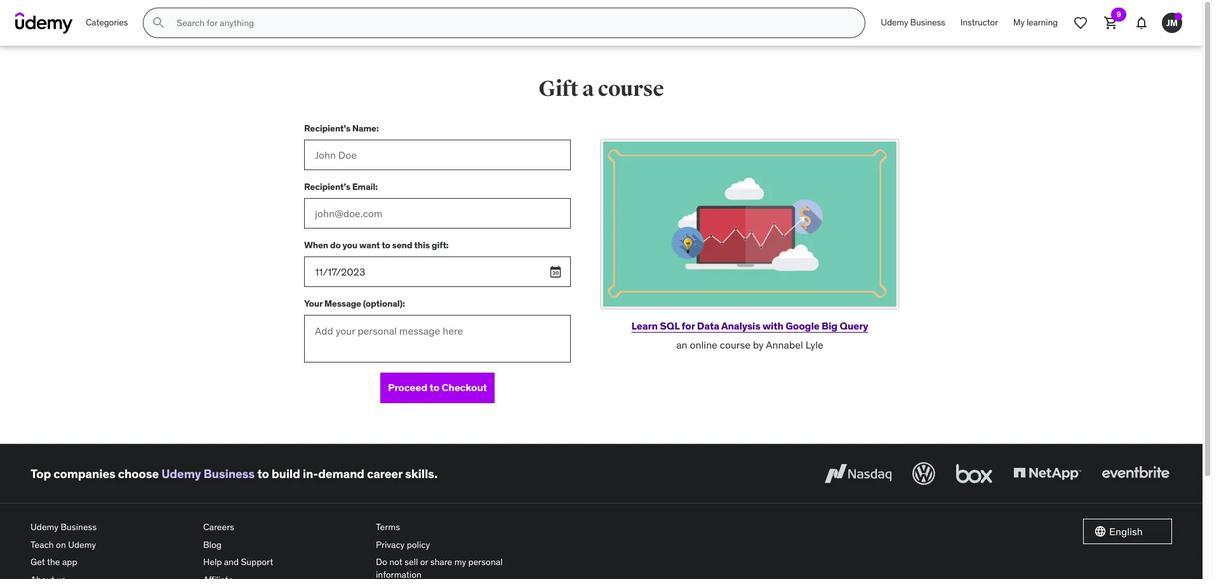 Task type: describe. For each thing, give the bounding box(es) containing it.
instructor link
[[953, 8, 1006, 38]]

or
[[420, 557, 428, 568]]

english
[[1110, 525, 1143, 538]]

when do you want to send this gift:
[[304, 239, 449, 251]]

course for online
[[720, 339, 751, 352]]

personal
[[469, 557, 503, 568]]

recipient's name:
[[304, 122, 379, 134]]

Your Message (optional): text field
[[304, 315, 571, 363]]

Recipient's Name: text field
[[304, 140, 571, 170]]

wishlist image
[[1074, 15, 1089, 30]]

career
[[367, 466, 403, 481]]

2 vertical spatial udemy business link
[[30, 519, 193, 537]]

netapp image
[[1011, 460, 1085, 488]]

checkout
[[442, 381, 487, 394]]

teach on udemy link
[[30, 537, 193, 554]]

online
[[690, 339, 718, 352]]

do
[[330, 239, 341, 251]]

1 horizontal spatial business
[[204, 466, 255, 481]]

learning
[[1027, 17, 1058, 28]]

this
[[414, 239, 430, 251]]

top companies choose udemy business to build in-demand career skills.
[[30, 466, 438, 481]]

business for udemy business teach on udemy get the app
[[61, 522, 97, 533]]

categories
[[86, 17, 128, 28]]

notifications image
[[1135, 15, 1150, 30]]

information
[[376, 569, 422, 579]]

0 horizontal spatial to
[[257, 466, 269, 481]]

message
[[325, 298, 361, 309]]

do not sell or share my personal information button
[[376, 554, 539, 579]]

you have alerts image
[[1175, 13, 1183, 20]]

udemy business
[[881, 17, 946, 28]]

annabel
[[766, 339, 804, 352]]

recipient's for recipient's name:
[[304, 122, 351, 134]]

terms link
[[376, 519, 539, 537]]

udemy image
[[15, 12, 73, 34]]

with
[[763, 319, 784, 332]]

careers link
[[203, 519, 366, 537]]

gift a course
[[539, 76, 664, 102]]

share
[[431, 557, 453, 568]]

my learning
[[1014, 17, 1058, 28]]

1 vertical spatial udemy business link
[[161, 466, 255, 481]]

do
[[376, 557, 387, 568]]

1 horizontal spatial to
[[382, 239, 391, 251]]

sell
[[405, 557, 418, 568]]

eventbrite image
[[1100, 460, 1173, 488]]

a
[[583, 76, 594, 102]]

top
[[30, 466, 51, 481]]

english button
[[1084, 519, 1173, 544]]

choose
[[118, 466, 159, 481]]

want
[[359, 239, 380, 251]]

get the app link
[[30, 554, 193, 572]]

instructor
[[961, 17, 999, 28]]

get
[[30, 557, 45, 568]]

you
[[343, 239, 358, 251]]

blog
[[203, 539, 222, 551]]

shopping cart with 9 items image
[[1104, 15, 1119, 30]]

not
[[390, 557, 403, 568]]

gift:
[[432, 239, 449, 251]]

Search for anything text field
[[174, 12, 850, 34]]

policy
[[407, 539, 430, 551]]

send
[[392, 239, 413, 251]]

to inside button
[[430, 381, 440, 394]]

email:
[[352, 181, 378, 192]]

when
[[304, 239, 328, 251]]

learn sql for data analysis with google big query link
[[632, 319, 869, 332]]

build
[[272, 466, 300, 481]]

companies
[[54, 466, 116, 481]]

support
[[241, 557, 273, 568]]



Task type: vqa. For each thing, say whether or not it's contained in the screenshot.
Shopping cart with 0 items Image
no



Task type: locate. For each thing, give the bounding box(es) containing it.
on
[[56, 539, 66, 551]]

1 vertical spatial to
[[430, 381, 440, 394]]

submit search image
[[151, 15, 167, 30]]

jm
[[1167, 17, 1179, 28]]

help and support link
[[203, 554, 366, 572]]

careers blog help and support
[[203, 522, 273, 568]]

9 link
[[1097, 8, 1127, 38]]

in-
[[303, 466, 318, 481]]

query
[[840, 319, 869, 332]]

course for a
[[598, 76, 664, 102]]

jm link
[[1158, 8, 1188, 38]]

privacy policy link
[[376, 537, 539, 554]]

an
[[677, 339, 688, 352]]

1 vertical spatial recipient's
[[304, 181, 351, 192]]

terms privacy policy do not sell or share my personal information
[[376, 522, 503, 579]]

skills.
[[405, 466, 438, 481]]

0 vertical spatial udemy business link
[[874, 8, 953, 38]]

terms
[[376, 522, 400, 533]]

9
[[1117, 10, 1122, 19]]

data
[[697, 319, 720, 332]]

my learning link
[[1006, 8, 1066, 38]]

proceed to checkout
[[388, 381, 487, 394]]

google
[[786, 319, 820, 332]]

1 vertical spatial business
[[204, 466, 255, 481]]

the
[[47, 557, 60, 568]]

recipient's email:
[[304, 181, 378, 192]]

name:
[[352, 122, 379, 134]]

udemy business link
[[874, 8, 953, 38], [161, 466, 255, 481], [30, 519, 193, 537]]

1 recipient's from the top
[[304, 122, 351, 134]]

sql
[[660, 319, 680, 332]]

recipient's left name:
[[304, 122, 351, 134]]

app
[[62, 557, 77, 568]]

categories button
[[78, 8, 136, 38]]

an online course by annabel lyle
[[677, 339, 824, 352]]

business up on
[[61, 522, 97, 533]]

course down analysis
[[720, 339, 751, 352]]

to left build
[[257, 466, 269, 481]]

your
[[304, 298, 323, 309]]

0 vertical spatial course
[[598, 76, 664, 102]]

blog link
[[203, 537, 366, 554]]

help
[[203, 557, 222, 568]]

2 horizontal spatial to
[[430, 381, 440, 394]]

business up careers
[[204, 466, 255, 481]]

(optional):
[[363, 298, 405, 309]]

proceed to checkout button
[[381, 373, 495, 403]]

2 recipient's from the top
[[304, 181, 351, 192]]

0 vertical spatial business
[[911, 17, 946, 28]]

course right a at top
[[598, 76, 664, 102]]

analysis
[[722, 319, 761, 332]]

Recipient's Email: email field
[[304, 198, 571, 229]]

2 horizontal spatial business
[[911, 17, 946, 28]]

udemy
[[881, 17, 909, 28], [161, 466, 201, 481], [30, 522, 58, 533], [68, 539, 96, 551]]

proceed
[[388, 381, 428, 394]]

lyle
[[806, 339, 824, 352]]

1 horizontal spatial course
[[720, 339, 751, 352]]

your message (optional):
[[304, 298, 405, 309]]

to
[[382, 239, 391, 251], [430, 381, 440, 394], [257, 466, 269, 481]]

1 vertical spatial course
[[720, 339, 751, 352]]

careers
[[203, 522, 234, 533]]

learn sql for data analysis with google big query
[[632, 319, 869, 332]]

by
[[753, 339, 764, 352]]

my
[[455, 557, 466, 568]]

0 horizontal spatial business
[[61, 522, 97, 533]]

2 vertical spatial to
[[257, 466, 269, 481]]

gift
[[539, 76, 579, 102]]

recipient's for recipient's email:
[[304, 181, 351, 192]]

udemy business teach on udemy get the app
[[30, 522, 97, 568]]

privacy
[[376, 539, 405, 551]]

box image
[[954, 460, 996, 488]]

2 vertical spatial business
[[61, 522, 97, 533]]

and
[[224, 557, 239, 568]]

small image
[[1095, 525, 1107, 538]]

learn
[[632, 319, 658, 332]]

demand
[[318, 466, 365, 481]]

business left instructor on the top right
[[911, 17, 946, 28]]

my
[[1014, 17, 1025, 28]]

recipient's
[[304, 122, 351, 134], [304, 181, 351, 192]]

business
[[911, 17, 946, 28], [204, 466, 255, 481], [61, 522, 97, 533]]

When do you want to send this gift: text field
[[304, 257, 571, 287]]

for
[[682, 319, 695, 332]]

0 vertical spatial to
[[382, 239, 391, 251]]

to left the send
[[382, 239, 391, 251]]

big
[[822, 319, 838, 332]]

nasdaq image
[[822, 460, 895, 488]]

0 horizontal spatial course
[[598, 76, 664, 102]]

recipient's left email:
[[304, 181, 351, 192]]

0 vertical spatial recipient's
[[304, 122, 351, 134]]

volkswagen image
[[910, 460, 938, 488]]

course
[[598, 76, 664, 102], [720, 339, 751, 352]]

to right proceed
[[430, 381, 440, 394]]

teach
[[30, 539, 54, 551]]

business inside udemy business teach on udemy get the app
[[61, 522, 97, 533]]

business for udemy business
[[911, 17, 946, 28]]



